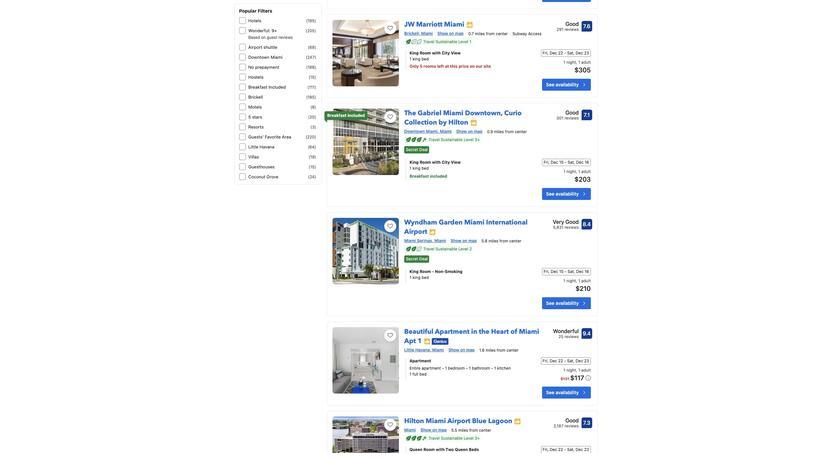 Task type: describe. For each thing, give the bounding box(es) containing it.
apartment link
[[410, 358, 522, 364]]

1 inside king room - non-smoking 1 king bed
[[410, 275, 411, 280]]

filters
[[258, 8, 272, 14]]

sustainable for garden
[[436, 247, 457, 251]]

hilton miami airport blue lagoon
[[404, 417, 512, 426]]

23 for beautiful apartment in the heart of miami apt 1
[[584, 359, 589, 363]]

sustainable for marriott
[[436, 39, 457, 44]]

(15) for guesthouses
[[309, 164, 316, 169]]

international
[[486, 218, 528, 227]]

reviews inside "very good 5,831 reviews"
[[565, 225, 579, 230]]

king for wyndham
[[410, 269, 419, 274]]

1 night , 1 adult $305
[[564, 60, 591, 74]]

25
[[559, 334, 563, 339]]

fri, dec 22 - sat, dec 23 for beautiful apartment in the heart of miami apt 1
[[543, 359, 589, 363]]

sat, up 1 night , 1 adult
[[567, 359, 575, 363]]

miles for hilton miami airport blue lagoon
[[458, 428, 468, 433]]

good for hilton miami airport blue lagoon
[[565, 418, 579, 424]]

miles for wyndham garden miami international airport
[[489, 239, 498, 244]]

good inside "very good 5,831 reviews"
[[565, 219, 579, 225]]

availability for $210
[[556, 300, 579, 306]]

4 , from the top
[[576, 368, 577, 373]]

on for apartment
[[460, 348, 465, 353]]

(3)
[[311, 125, 316, 130]]

night for $203
[[567, 169, 576, 174]]

downtown miami
[[248, 54, 283, 60]]

9+
[[272, 28, 277, 33]]

city for $203
[[442, 160, 450, 165]]

good 291 reviews
[[557, 21, 579, 32]]

coconut
[[248, 174, 265, 179]]

15 for the gabriel miami downtown, curio collection by hilton
[[559, 160, 564, 165]]

guests'
[[248, 134, 264, 140]]

in
[[471, 327, 477, 336]]

king inside king room with city view 1 king bed only 5 rooms left at this price on our site
[[410, 51, 419, 56]]

- for king room - non-smoking 1 king bed
[[565, 269, 567, 274]]

king for the
[[410, 160, 419, 165]]

good for the gabriel miami downtown, curio collection by hilton
[[565, 110, 579, 116]]

reviews right guest
[[279, 35, 293, 40]]

brickell
[[248, 94, 263, 100]]

included inside king room with city view 1 king bed breakfast included
[[430, 174, 447, 179]]

king room with city view 1 king bed breakfast included
[[410, 160, 461, 179]]

fri, for $203
[[544, 160, 550, 165]]

(15) for hostels
[[309, 75, 316, 80]]

with for $305
[[432, 51, 441, 56]]

hotels
[[248, 18, 261, 23]]

scored 9.4 element
[[581, 328, 592, 339]]

show for garden
[[451, 238, 461, 243]]

good 3,187 reviews
[[553, 418, 579, 429]]

breakfast for breakfast included
[[248, 84, 267, 90]]

miami inside beautiful apartment in the heart of miami apt 1
[[519, 327, 539, 336]]

on for garden
[[462, 238, 467, 243]]

price
[[459, 64, 469, 69]]

$131
[[561, 376, 569, 381]]

level for miami
[[464, 436, 474, 441]]

villas
[[248, 154, 259, 159]]

little havana
[[248, 144, 274, 149]]

this property is part of our preferred partner program. it's committed to providing excellent service and good value. it'll pay us a higher commission if you make a booking. image for in
[[424, 338, 431, 345]]

(188)
[[306, 65, 316, 70]]

0.9 miles from center
[[487, 129, 527, 134]]

subway
[[513, 31, 527, 36]]

reviews for the gabriel miami downtown, curio collection by hilton
[[565, 116, 579, 121]]

(64)
[[308, 144, 316, 149]]

havana
[[260, 144, 274, 149]]

brickell, miami
[[404, 31, 433, 36]]

included
[[269, 84, 286, 90]]

1 queen from the left
[[410, 447, 423, 452]]

king inside king room with city view 1 king bed only 5 rooms left at this price on our site
[[413, 57, 420, 61]]

reviews for hilton miami airport blue lagoon
[[565, 424, 579, 429]]

availability for $203
[[556, 191, 579, 197]]

area
[[282, 134, 291, 140]]

collection
[[404, 118, 437, 127]]

subway access
[[513, 31, 542, 36]]

deal for wyndham garden miami international airport
[[419, 257, 428, 262]]

favorite
[[265, 134, 281, 140]]

springs,
[[417, 238, 433, 243]]

9.4
[[583, 331, 591, 337]]

apartment
[[422, 366, 441, 371]]

very good 5,831 reviews
[[553, 219, 579, 230]]

adult for $305
[[581, 60, 591, 65]]

this property is part of our preferred partner program. it's committed to providing excellent service and good value. it'll pay us a higher commission if you make a booking. image for miami
[[470, 119, 477, 126]]

bathroom
[[472, 366, 490, 371]]

sustainable for miami
[[441, 436, 463, 441]]

hilton inside the gabriel miami downtown, curio collection by hilton
[[448, 118, 468, 127]]

popular
[[239, 8, 257, 14]]

breakfast included
[[248, 84, 286, 90]]

curio
[[504, 109, 522, 118]]

sat, down good 3,187 reviews
[[567, 447, 575, 452]]

travel for marriott
[[423, 39, 434, 44]]

scored 7.1 element
[[581, 110, 592, 120]]

miles for the gabriel miami downtown, curio collection by hilton
[[494, 129, 504, 134]]

level for garden
[[459, 247, 468, 251]]

1.6 miles from center
[[479, 348, 519, 353]]

center for beautiful apartment in the heart of miami apt 1
[[507, 348, 519, 353]]

4 see availability link from the top
[[542, 387, 591, 399]]

0.7
[[468, 31, 474, 36]]

$210
[[576, 285, 591, 292]]

5.8
[[481, 239, 487, 244]]

- for apartment entire apartment • 1 bedroom • 1 bathroom • 1 kitchen 1 full bed
[[564, 359, 566, 363]]

queen room with two queen beds link
[[410, 447, 522, 453]]

wonderful:
[[248, 28, 270, 33]]

$117
[[570, 374, 584, 382]]

full
[[413, 372, 418, 377]]

breakfast for breakfast included
[[327, 113, 347, 118]]

(220)
[[306, 135, 316, 140]]

(24)
[[308, 174, 316, 179]]

show on map for marriott
[[437, 31, 464, 36]]

0.9
[[487, 129, 493, 134]]

the
[[479, 327, 489, 336]]

level for marriott
[[459, 39, 468, 44]]

5 stars
[[248, 114, 262, 120]]

queen room with two queen beds
[[410, 447, 479, 452]]

with for $203
[[432, 160, 441, 165]]

travel for gabriel
[[429, 137, 440, 142]]

1 night , 1 adult
[[564, 368, 591, 373]]

beautiful
[[404, 327, 433, 336]]

the gabriel miami downtown, curio collection by hilton
[[404, 109, 522, 127]]

downtown for downtown miami
[[248, 54, 269, 60]]

3+ for blue
[[475, 436, 480, 441]]

2
[[469, 247, 472, 251]]

fri, for $305
[[543, 51, 549, 56]]

3+ for downtown,
[[475, 137, 480, 142]]

from for the gabriel miami downtown, curio collection by hilton
[[505, 129, 514, 134]]

room for $210
[[420, 269, 431, 274]]

reviews for jw marriott miami
[[565, 27, 579, 32]]

miami,
[[426, 129, 439, 134]]

bed for $305
[[422, 57, 429, 61]]

airport inside wyndham garden miami international airport
[[404, 227, 427, 236]]

show for miami
[[421, 428, 431, 433]]

2 vertical spatial with
[[436, 447, 445, 452]]

view for $305
[[451, 51, 461, 56]]

3 • from the left
[[491, 366, 493, 371]]

jw marriott miami link
[[404, 17, 464, 29]]

(8)
[[310, 105, 316, 110]]

$203
[[575, 175, 591, 183]]

the
[[404, 109, 416, 118]]

the gabriel miami downtown, curio collection by hilton link
[[404, 106, 522, 127]]

jw marriott miami
[[404, 20, 464, 29]]

2 horizontal spatial airport
[[447, 417, 470, 426]]

travel sustainable level 1
[[423, 39, 471, 44]]

(20)
[[308, 115, 316, 120]]

7.3
[[583, 420, 590, 426]]

show on map for miami
[[421, 428, 447, 433]]

king room - non-smoking link
[[410, 269, 522, 275]]

on for gabriel
[[468, 129, 473, 134]]

3,187
[[553, 424, 563, 429]]

1 inside beautiful apartment in the heart of miami apt 1
[[418, 337, 422, 346]]

based on guest reviews
[[248, 35, 293, 40]]

travel sustainable level 3+ for airport
[[429, 436, 480, 441]]

room for $203
[[420, 160, 431, 165]]

22 for jw marriott miami
[[558, 51, 563, 56]]

map for gabriel
[[474, 129, 482, 134]]

only
[[410, 64, 419, 69]]

our
[[476, 64, 483, 69]]

this property is part of our preferred partner program. it's committed to providing excellent service and good value. it'll pay us a higher commission if you make a booking. image for garden
[[429, 229, 436, 235]]

show for marriott
[[437, 31, 448, 36]]

this property is part of our preferred partner program. it's committed to providing excellent service and good value. it'll pay us a higher commission if you make a booking. image for gabriel
[[470, 119, 477, 126]]

the gabriel miami downtown, curio collection by hilton image
[[333, 109, 399, 175]]

good element for hilton miami airport blue lagoon
[[553, 417, 579, 425]]

no
[[248, 64, 254, 70]]

4 availability from the top
[[556, 390, 579, 395]]

fri, dec 15 - sat, dec 16 for wyndham garden miami international airport
[[544, 269, 589, 274]]

rooms
[[423, 64, 436, 69]]

wonderful: 9+
[[248, 28, 277, 33]]

at
[[445, 64, 449, 69]]

map for miami
[[438, 428, 447, 433]]

secret deal for wyndham garden miami international airport
[[406, 257, 428, 262]]

2 • from the left
[[466, 366, 468, 371]]

fri, for $210
[[544, 269, 550, 274]]

beautiful apartment in the heart of miami apt 1 image
[[333, 327, 399, 394]]

wonderful element
[[553, 327, 579, 335]]



Task type: vqa. For each thing, say whether or not it's contained in the screenshot.


Task type: locate. For each thing, give the bounding box(es) containing it.
1 king from the top
[[410, 51, 419, 56]]

city inside king room with city view 1 king bed only 5 rooms left at this price on our site
[[442, 51, 450, 56]]

15 up 1 night , 1 adult $210
[[559, 269, 564, 274]]

, up $203
[[576, 169, 577, 174]]

airport up 5.5
[[447, 417, 470, 426]]

1 3+ from the top
[[475, 137, 480, 142]]

night up '$210'
[[567, 279, 576, 283]]

23 for jw marriott miami
[[584, 51, 589, 56]]

0 horizontal spatial downtown
[[248, 54, 269, 60]]

2 travel sustainable level 3+ from the top
[[429, 436, 480, 441]]

1 horizontal spatial •
[[466, 366, 468, 371]]

2 vertical spatial 22
[[558, 447, 563, 452]]

no prepayment
[[248, 64, 279, 70]]

hilton miami airport blue lagoon image
[[333, 417, 399, 453]]

1 see from the top
[[546, 82, 554, 87]]

0 vertical spatial (185)
[[306, 18, 316, 23]]

0.7 miles from center
[[468, 31, 508, 36]]

room up rooms
[[420, 51, 431, 56]]

see availability
[[546, 82, 579, 87], [546, 191, 579, 197], [546, 300, 579, 306], [546, 390, 579, 395]]

7.6
[[583, 23, 590, 29]]

sustainable up king room with city view 1 king bed only 5 rooms left at this price on our site
[[436, 39, 457, 44]]

1 vertical spatial fri, dec 22 - sat, dec 23
[[543, 359, 589, 363]]

5.8 miles from center
[[481, 239, 521, 244]]

1 city from the top
[[442, 51, 450, 56]]

0 vertical spatial secret
[[406, 147, 418, 152]]

0 vertical spatial 5
[[420, 64, 422, 69]]

0 vertical spatial deal
[[419, 147, 428, 152]]

center down curio
[[515, 129, 527, 134]]

deal down downtown miami, miami
[[419, 147, 428, 152]]

1 vertical spatial secret
[[406, 257, 418, 262]]

2 3+ from the top
[[475, 436, 480, 441]]

motels
[[248, 104, 262, 110]]

king for the
[[413, 166, 420, 171]]

0 horizontal spatial 5
[[248, 114, 251, 120]]

1 vertical spatial airport
[[404, 227, 427, 236]]

popular filters
[[239, 8, 272, 14]]

sat, for $203
[[568, 160, 575, 165]]

on for miami
[[432, 428, 437, 433]]

king inside king room - non-smoking 1 king bed
[[413, 275, 420, 280]]

2 see from the top
[[546, 191, 554, 197]]

wyndham garden miami international airport image
[[333, 218, 399, 284]]

miles right 0.7
[[475, 31, 485, 36]]

1 view from the top
[[451, 51, 461, 56]]

2 deal from the top
[[419, 257, 428, 262]]

center for hilton miami airport blue lagoon
[[479, 428, 491, 433]]

1 vertical spatial 16
[[585, 269, 589, 274]]

see availability for $203
[[546, 191, 579, 197]]

1 vertical spatial with
[[432, 160, 441, 165]]

2 (15) from the top
[[309, 164, 316, 169]]

3 fri, dec 22 - sat, dec 23 from the top
[[543, 447, 589, 452]]

0 vertical spatial with
[[432, 51, 441, 56]]

22
[[558, 51, 563, 56], [558, 359, 563, 363], [558, 447, 563, 452]]

0 vertical spatial view
[[451, 51, 461, 56]]

downtown for downtown miami, miami
[[404, 129, 425, 134]]

on inside king room with city view 1 king bed only 5 rooms left at this price on our site
[[470, 64, 475, 69]]

0 vertical spatial apartment
[[435, 327, 470, 336]]

show on map up apartment link
[[449, 348, 475, 353]]

16 up '1 night , 1 adult $203'
[[585, 160, 589, 165]]

good right 3,187
[[565, 418, 579, 424]]

1 horizontal spatial little
[[404, 348, 414, 353]]

bed inside king room - non-smoking 1 king bed
[[422, 275, 429, 280]]

beds
[[469, 447, 479, 452]]

0 horizontal spatial queen
[[410, 447, 423, 452]]

reviews inside good 301 reviews
[[565, 116, 579, 121]]

very good element
[[553, 218, 579, 226]]

good inside good 291 reviews
[[565, 21, 579, 27]]

fri, dec 15 - sat, dec 16 for the gabriel miami downtown, curio collection by hilton
[[544, 160, 589, 165]]

left
[[437, 64, 444, 69]]

2 vertical spatial good element
[[553, 417, 579, 425]]

1 good from the top
[[565, 21, 579, 27]]

4 adult from the top
[[581, 368, 591, 373]]

airport shuttle
[[248, 45, 277, 50]]

2 fri, dec 15 - sat, dec 16 from the top
[[544, 269, 589, 274]]

1 horizontal spatial apartment
[[435, 327, 470, 336]]

beautiful apartment in the heart of miami apt 1
[[404, 327, 539, 346]]

map for garden
[[468, 238, 477, 243]]

from
[[486, 31, 495, 36], [505, 129, 514, 134], [499, 239, 508, 244], [497, 348, 505, 353], [469, 428, 478, 433]]

0 vertical spatial good element
[[557, 20, 579, 28]]

2 secret deal from the top
[[406, 257, 428, 262]]

2 see availability from the top
[[546, 191, 579, 197]]

good inside good 3,187 reviews
[[565, 418, 579, 424]]

genius discounts available at this property. image
[[432, 338, 448, 345], [432, 338, 448, 345]]

1 vertical spatial view
[[451, 160, 461, 165]]

night up $305 in the top right of the page
[[567, 60, 576, 65]]

0 horizontal spatial hilton
[[404, 417, 424, 426]]

map for apartment
[[466, 348, 475, 353]]

center down international at the right of the page
[[509, 239, 521, 244]]

0 vertical spatial 3+
[[475, 137, 480, 142]]

1.6
[[479, 348, 485, 353]]

0 vertical spatial 22
[[558, 51, 563, 56]]

guests' favorite area
[[248, 134, 291, 140]]

1
[[469, 39, 471, 44], [410, 57, 411, 61], [564, 60, 565, 65], [578, 60, 580, 65], [410, 166, 411, 171], [564, 169, 565, 174], [578, 169, 580, 174], [410, 275, 411, 280], [564, 279, 565, 283], [578, 279, 580, 283], [418, 337, 422, 346], [445, 366, 447, 371], [469, 366, 471, 371], [494, 366, 496, 371], [564, 368, 565, 373], [578, 368, 580, 373], [410, 372, 411, 377]]

this property is part of our preferred partner program. it's committed to providing excellent service and good value. it'll pay us a higher commission if you make a booking. image
[[466, 22, 473, 28], [470, 119, 477, 126], [429, 229, 436, 235], [429, 229, 436, 235], [514, 418, 521, 425]]

good right very
[[565, 219, 579, 225]]

2 vertical spatial fri, dec 22 - sat, dec 23
[[543, 447, 589, 452]]

2 vertical spatial 23
[[584, 447, 589, 452]]

fri, dec 22 - sat, dec 23 up 1 night , 1 adult $305
[[543, 51, 589, 56]]

miles for jw marriott miami
[[475, 31, 485, 36]]

good element left 7.6
[[557, 20, 579, 28]]

1 vertical spatial 5
[[248, 114, 251, 120]]

, inside '1 night , 1 adult $203'
[[576, 169, 577, 174]]

see
[[546, 82, 554, 87], [546, 191, 554, 197], [546, 300, 554, 306], [546, 390, 554, 395]]

show for gabriel
[[456, 129, 467, 134]]

fri, dec 15 - sat, dec 16 up '1 night , 1 adult $203'
[[544, 160, 589, 165]]

show on map for gabriel
[[456, 129, 482, 134]]

sustainable down 5.5
[[441, 436, 463, 441]]

1 (15) from the top
[[309, 75, 316, 80]]

resorts
[[248, 124, 264, 130]]

hilton inside hilton miami airport blue lagoon link
[[404, 417, 424, 426]]

3 king from the top
[[410, 269, 419, 274]]

3 adult from the top
[[581, 279, 591, 283]]

night up $117
[[567, 368, 576, 373]]

beautiful apartment in the heart of miami apt 1 link
[[404, 325, 539, 346]]

show on map for apartment
[[449, 348, 475, 353]]

1 fri, dec 15 - sat, dec 16 from the top
[[544, 160, 589, 165]]

bedroom
[[448, 366, 465, 371]]

reviews inside good 291 reviews
[[565, 27, 579, 32]]

3 see availability link from the top
[[542, 297, 591, 309]]

1 deal from the top
[[419, 147, 428, 152]]

0 vertical spatial 16
[[585, 160, 589, 165]]

see availability link
[[542, 79, 591, 91], [542, 188, 591, 200], [542, 297, 591, 309], [542, 387, 591, 399]]

2 good from the top
[[565, 110, 579, 116]]

miles for beautiful apartment in the heart of miami apt 1
[[486, 348, 496, 353]]

reviews
[[565, 27, 579, 32], [279, 35, 293, 40], [565, 116, 579, 121], [565, 225, 579, 230], [565, 334, 579, 339], [565, 424, 579, 429]]

2 22 from the top
[[558, 359, 563, 363]]

1 vertical spatial 23
[[584, 359, 589, 363]]

site
[[484, 64, 491, 69]]

apartment entire apartment • 1 bedroom • 1 bathroom • 1 kitchen 1 full bed
[[410, 359, 511, 377]]

1 15 from the top
[[559, 160, 564, 165]]

2 (185) from the top
[[306, 95, 316, 100]]

1 22 from the top
[[558, 51, 563, 56]]

2 king room with city view link from the top
[[410, 160, 522, 166]]

1 vertical spatial breakfast
[[327, 113, 347, 118]]

on for marriott
[[449, 31, 454, 36]]

see availability link down '1 night , 1 adult $203'
[[542, 188, 591, 200]]

room left two
[[424, 447, 435, 452]]

little havana, miami
[[404, 348, 444, 353]]

1 horizontal spatial hilton
[[448, 118, 468, 127]]

guest
[[267, 35, 277, 40]]

downtown down airport shuttle
[[248, 54, 269, 60]]

map left 5.5
[[438, 428, 447, 433]]

level left 2
[[459, 247, 468, 251]]

from for wyndham garden miami international airport
[[499, 239, 508, 244]]

0 vertical spatial airport
[[248, 45, 262, 50]]

2 vertical spatial breakfast
[[410, 174, 429, 179]]

show on map up travel sustainable level 1 on the top right of page
[[437, 31, 464, 36]]

night for $305
[[567, 60, 576, 65]]

3 see from the top
[[546, 300, 554, 306]]

deal for the gabriel miami downtown, curio collection by hilton
[[419, 147, 428, 152]]

1 vertical spatial 15
[[559, 269, 564, 274]]

1 vertical spatial king room with city view link
[[410, 160, 522, 166]]

on up apartment link
[[460, 348, 465, 353]]

on down the gabriel miami downtown, curio collection by hilton
[[468, 129, 473, 134]]

adult inside '1 night , 1 adult $203'
[[581, 169, 591, 174]]

level for gabriel
[[464, 137, 474, 142]]

secret
[[406, 147, 418, 152], [406, 257, 418, 262]]

secret for the gabriel miami downtown, curio collection by hilton
[[406, 147, 418, 152]]

sustainable
[[436, 39, 457, 44], [441, 137, 463, 142], [436, 247, 457, 251], [441, 436, 463, 441]]

0 vertical spatial (15)
[[309, 75, 316, 80]]

1 vertical spatial king
[[410, 160, 419, 165]]

wyndham garden miami international airport link
[[404, 215, 528, 236]]

bed for $210
[[422, 275, 429, 280]]

2 , from the top
[[576, 169, 577, 174]]

see availability link down 1 night , 1 adult $305
[[542, 79, 591, 91]]

secret deal down springs,
[[406, 257, 428, 262]]

2 king from the top
[[413, 166, 420, 171]]

4 see from the top
[[546, 390, 554, 395]]

travel down miami springs, miami in the bottom of the page
[[423, 247, 434, 251]]

map for marriott
[[455, 31, 464, 36]]

scored 8.4 element
[[581, 219, 592, 230]]

level down the gabriel miami downtown, curio collection by hilton
[[464, 137, 474, 142]]

adult up '$210'
[[581, 279, 591, 283]]

room inside king room - non-smoking 1 king bed
[[420, 269, 431, 274]]

apartment inside beautiful apartment in the heart of miami apt 1
[[435, 327, 470, 336]]

room for $305
[[420, 51, 431, 56]]

0 vertical spatial travel sustainable level 3+
[[429, 137, 480, 142]]

adult inside 1 night , 1 adult $210
[[581, 279, 591, 283]]

2 15 from the top
[[559, 269, 564, 274]]

from down blue
[[469, 428, 478, 433]]

availability down '$131'
[[556, 390, 579, 395]]

non-
[[435, 269, 445, 274]]

•
[[442, 366, 444, 371], [466, 366, 468, 371], [491, 366, 493, 371]]

0 horizontal spatial •
[[442, 366, 444, 371]]

city for $305
[[442, 51, 450, 56]]

16 up 1 night , 1 adult $210
[[585, 269, 589, 274]]

breakfast included
[[327, 113, 365, 118]]

center for jw marriott miami
[[496, 31, 508, 36]]

grove
[[267, 174, 278, 179]]

7.1
[[584, 112, 590, 118]]

22 up '$131'
[[558, 359, 563, 363]]

16 for wyndham garden miami international airport
[[585, 269, 589, 274]]

- left non-
[[432, 269, 434, 274]]

see for $203
[[546, 191, 554, 197]]

gabriel
[[418, 109, 442, 118]]

airport down based
[[248, 45, 262, 50]]

fri, dec 22 - sat, dec 23 up 1 night , 1 adult
[[543, 359, 589, 363]]

1 adult from the top
[[581, 60, 591, 65]]

king room - non-smoking 1 king bed
[[410, 269, 462, 280]]

sustainable down miami springs, miami in the bottom of the page
[[436, 247, 457, 251]]

3 king from the top
[[413, 275, 420, 280]]

show on map down the gabriel miami downtown, curio collection by hilton
[[456, 129, 482, 134]]

1 king from the top
[[413, 57, 420, 61]]

0 horizontal spatial breakfast
[[248, 84, 267, 90]]

sat, for $210
[[568, 269, 575, 274]]

fri, dec 22 - sat, dec 23 down 3,187
[[543, 447, 589, 452]]

scored 7.3 element
[[581, 418, 592, 428]]

good right 301
[[565, 110, 579, 116]]

2 queen from the left
[[455, 447, 468, 452]]

(15) up '(111)'
[[309, 75, 316, 80]]

show for apartment
[[449, 348, 459, 353]]

little for little havana, miami
[[404, 348, 414, 353]]

secret deal for the gabriel miami downtown, curio collection by hilton
[[406, 147, 428, 152]]

with down miami,
[[432, 160, 441, 165]]

downtown,
[[465, 109, 503, 118]]

this property is part of our preferred partner program. it's committed to providing excellent service and good value. it'll pay us a higher commission if you make a booking. image for airport
[[514, 418, 521, 425]]

center left subway
[[496, 31, 508, 36]]

marriott
[[416, 20, 442, 29]]

1 king room with city view link from the top
[[410, 50, 522, 56]]

- for king room with city view 1 king bed breakfast included
[[565, 160, 567, 165]]

0 vertical spatial fri, dec 22 - sat, dec 23
[[543, 51, 589, 56]]

0 vertical spatial king
[[413, 57, 420, 61]]

0 vertical spatial breakfast
[[248, 84, 267, 90]]

(205)
[[306, 28, 316, 33]]

from for hilton miami airport blue lagoon
[[469, 428, 478, 433]]

1 vertical spatial 3+
[[475, 436, 480, 441]]

secret down springs,
[[406, 257, 418, 262]]

(185)
[[306, 18, 316, 23], [306, 95, 316, 100]]

3 23 from the top
[[584, 447, 589, 452]]

1 vertical spatial little
[[404, 348, 414, 353]]

with up left
[[432, 51, 441, 56]]

miles right 1.6
[[486, 348, 496, 353]]

view inside king room with city view 1 king bed breakfast included
[[451, 160, 461, 165]]

4 good from the top
[[565, 418, 579, 424]]

0 vertical spatial secret deal
[[406, 147, 428, 152]]

3+ down 5.5 miles from center at right
[[475, 436, 480, 441]]

1 see availability link from the top
[[542, 79, 591, 91]]

see availability link down 1 night , 1 adult $210
[[542, 297, 591, 309]]

1 availability from the top
[[556, 82, 579, 87]]

0 vertical spatial city
[[442, 51, 450, 56]]

king inside king room with city view 1 king bed breakfast included
[[410, 160, 419, 165]]

1 23 from the top
[[584, 51, 589, 56]]

see availability for $305
[[546, 82, 579, 87]]

1 vertical spatial 22
[[558, 359, 563, 363]]

1 horizontal spatial included
[[430, 174, 447, 179]]

2 king from the top
[[410, 160, 419, 165]]

blue
[[472, 417, 487, 426]]

sustainable down the by at the top right of the page
[[441, 137, 463, 142]]

apartment inside the apartment entire apartment • 1 bedroom • 1 bathroom • 1 kitchen 1 full bed
[[410, 359, 431, 363]]

1 fri, dec 22 - sat, dec 23 from the top
[[543, 51, 589, 56]]

fri, dec 15 - sat, dec 16 up 1 night , 1 adult $210
[[544, 269, 589, 274]]

0 vertical spatial hilton
[[448, 118, 468, 127]]

see availability down '1 night , 1 adult $203'
[[546, 191, 579, 197]]

3 good from the top
[[565, 219, 579, 225]]

2 see availability link from the top
[[542, 188, 591, 200]]

from for beautiful apartment in the heart of miami apt 1
[[497, 348, 505, 353]]

travel sustainable level 3+ down the by at the top right of the page
[[429, 137, 480, 142]]

center
[[496, 31, 508, 36], [515, 129, 527, 134], [509, 239, 521, 244], [507, 348, 519, 353], [479, 428, 491, 433]]

good element
[[557, 20, 579, 28], [557, 109, 579, 117], [553, 417, 579, 425]]

- up 1 night , 1 adult $210
[[565, 269, 567, 274]]

1 secret from the top
[[406, 147, 418, 152]]

bed inside the apartment entire apartment • 1 bedroom • 1 bathroom • 1 kitchen 1 full bed
[[419, 372, 427, 377]]

on up travel sustainable level 1 on the top right of page
[[449, 31, 454, 36]]

travel down brickell, miami
[[423, 39, 434, 44]]

apt
[[404, 337, 416, 346]]

center down of
[[507, 348, 519, 353]]

fri, dec 22 - sat, dec 23 for jw marriott miami
[[543, 51, 589, 56]]

travel up queen room with two queen beds
[[429, 436, 440, 441]]

0 vertical spatial fri, dec 15 - sat, dec 16
[[544, 160, 589, 165]]

reviews right 291
[[565, 27, 579, 32]]

, for $203
[[576, 169, 577, 174]]

1 vertical spatial included
[[430, 174, 447, 179]]

, up $305 in the top right of the page
[[576, 60, 577, 65]]

2 adult from the top
[[581, 169, 591, 174]]

• right 'apartment'
[[442, 366, 444, 371]]

2 view from the top
[[451, 160, 461, 165]]

0 vertical spatial little
[[248, 144, 258, 149]]

on left 5.5
[[432, 428, 437, 433]]

1 vertical spatial apartment
[[410, 359, 431, 363]]

2 night from the top
[[567, 169, 576, 174]]

23
[[584, 51, 589, 56], [584, 359, 589, 363], [584, 447, 589, 452]]

good right 291
[[565, 21, 579, 27]]

0 horizontal spatial included
[[348, 113, 365, 118]]

, inside 1 night , 1 adult $305
[[576, 60, 577, 65]]

miles right 5.5
[[458, 428, 468, 433]]

0 vertical spatial 23
[[584, 51, 589, 56]]

1 night from the top
[[567, 60, 576, 65]]

availability down 1 night , 1 adult $210
[[556, 300, 579, 306]]

fri, dec 15 - sat, dec 16
[[544, 160, 589, 165], [544, 269, 589, 274]]

2 23 from the top
[[584, 359, 589, 363]]

see availability link for $305
[[542, 79, 591, 91]]

0 horizontal spatial little
[[248, 144, 258, 149]]

1 16 from the top
[[585, 160, 589, 165]]

1 vertical spatial (15)
[[309, 164, 316, 169]]

miles right 5.8
[[489, 239, 498, 244]]

- up 1 night , 1 adult
[[564, 359, 566, 363]]

2 horizontal spatial breakfast
[[410, 174, 429, 179]]

2 fri, dec 22 - sat, dec 23 from the top
[[543, 359, 589, 363]]

hilton
[[448, 118, 468, 127], [404, 417, 424, 426]]

guesthouses
[[248, 164, 275, 169]]

see for $210
[[546, 300, 554, 306]]

level down 5.5 miles from center at right
[[464, 436, 474, 441]]

1 vertical spatial secret deal
[[406, 257, 428, 262]]

2 secret from the top
[[406, 257, 418, 262]]

1 see availability from the top
[[546, 82, 579, 87]]

little
[[248, 144, 258, 149], [404, 348, 414, 353]]

5,831
[[553, 225, 563, 230]]

- for king room with city view 1 king bed only 5 rooms left at this price on our site
[[564, 51, 566, 56]]

(15) down (19)
[[309, 164, 316, 169]]

miami inside the gabriel miami downtown, curio collection by hilton
[[443, 109, 463, 118]]

see availability link down '$131'
[[542, 387, 591, 399]]

1 , from the top
[[576, 60, 577, 65]]

night inside 1 night , 1 adult $210
[[567, 279, 576, 283]]

1 vertical spatial city
[[442, 160, 450, 165]]

jw
[[404, 20, 415, 29]]

king inside king room - non-smoking 1 king bed
[[410, 269, 419, 274]]

room inside 'queen room with two queen beds' link
[[424, 447, 435, 452]]

1 vertical spatial travel sustainable level 3+
[[429, 436, 480, 441]]

fri,
[[543, 51, 549, 56], [544, 160, 550, 165], [544, 269, 550, 274], [543, 359, 549, 363], [543, 447, 549, 452]]

2 vertical spatial king
[[410, 269, 419, 274]]

on down wyndham garden miami international airport
[[462, 238, 467, 243]]

included
[[348, 113, 365, 118], [430, 174, 447, 179]]

$305
[[574, 66, 591, 74]]

stars
[[252, 114, 262, 120]]

5 inside king room with city view 1 king bed only 5 rooms left at this price on our site
[[420, 64, 422, 69]]

2 16 from the top
[[585, 269, 589, 274]]

8.4
[[583, 221, 591, 227]]

- down good 3,187 reviews
[[564, 447, 566, 452]]

good inside good 301 reviews
[[565, 110, 579, 116]]

3 , from the top
[[576, 279, 577, 283]]

night
[[567, 60, 576, 65], [567, 169, 576, 174], [567, 279, 576, 283], [567, 368, 576, 373]]

this property is part of our preferred partner program. it's committed to providing excellent service and good value. it'll pay us a higher commission if you make a booking. image for miami
[[514, 418, 521, 425]]

view for $203
[[451, 160, 461, 165]]

show on map
[[437, 31, 464, 36], [456, 129, 482, 134], [451, 238, 477, 243], [449, 348, 475, 353], [421, 428, 447, 433]]

on down wonderful: 9+
[[261, 35, 266, 40]]

night inside 1 night , 1 adult $305
[[567, 60, 576, 65]]

- inside king room - non-smoking 1 king bed
[[432, 269, 434, 274]]

4 night from the top
[[567, 368, 576, 373]]

king inside king room with city view 1 king bed breakfast included
[[413, 166, 420, 171]]

3 availability from the top
[[556, 300, 579, 306]]

, inside 1 night , 1 adult $210
[[576, 279, 577, 283]]

see availability for $210
[[546, 300, 579, 306]]

2 city from the top
[[442, 160, 450, 165]]

2 horizontal spatial •
[[491, 366, 493, 371]]

sat, for $305
[[567, 51, 575, 56]]

3 see availability from the top
[[546, 300, 579, 306]]

0 vertical spatial included
[[348, 113, 365, 118]]

1 horizontal spatial queen
[[455, 447, 468, 452]]

22 down 3,187
[[558, 447, 563, 452]]

room down downtown miami, miami
[[420, 160, 431, 165]]

on left our
[[470, 64, 475, 69]]

bed inside king room with city view 1 king bed breakfast included
[[422, 166, 429, 171]]

see availability link for $210
[[542, 297, 591, 309]]

(185) for hotels
[[306, 18, 316, 23]]

bed for $203
[[422, 166, 429, 171]]

0 vertical spatial downtown
[[248, 54, 269, 60]]

1 travel sustainable level 3+ from the top
[[429, 137, 480, 142]]

show up queen room with two queen beds
[[421, 428, 431, 433]]

dec
[[550, 51, 557, 56], [576, 51, 583, 56], [551, 160, 558, 165], [576, 160, 584, 165], [551, 269, 558, 274], [576, 269, 584, 274], [550, 359, 557, 363], [576, 359, 583, 363], [550, 447, 557, 452], [576, 447, 583, 452]]

travel sustainable level 3+
[[429, 137, 480, 142], [429, 436, 480, 441]]

breakfast inside king room with city view 1 king bed breakfast included
[[410, 174, 429, 179]]

secret down downtown miami, miami
[[406, 147, 418, 152]]

1 (185) from the top
[[306, 18, 316, 23]]

secret deal down downtown miami, miami
[[406, 147, 428, 152]]

this property is part of our preferred partner program. it's committed to providing excellent service and good value. it'll pay us a higher commission if you make a booking. image
[[466, 22, 473, 28], [470, 119, 477, 126], [424, 338, 431, 345], [424, 338, 431, 345], [514, 418, 521, 425]]

1 vertical spatial king
[[413, 166, 420, 171]]

adult up $117
[[581, 368, 591, 373]]

15 for wyndham garden miami international airport
[[559, 269, 564, 274]]

1 vertical spatial hilton
[[404, 417, 424, 426]]

city inside king room with city view 1 king bed breakfast included
[[442, 160, 450, 165]]

with inside king room with city view 1 king bed only 5 rooms left at this price on our site
[[432, 51, 441, 56]]

travel for garden
[[423, 247, 434, 251]]

miami inside wyndham garden miami international airport
[[464, 218, 484, 227]]

3 night from the top
[[567, 279, 576, 283]]

show up travel sustainable level 2
[[451, 238, 461, 243]]

level
[[459, 39, 468, 44], [464, 137, 474, 142], [459, 247, 468, 251], [464, 436, 474, 441]]

bed inside king room with city view 1 king bed only 5 rooms left at this price on our site
[[422, 57, 429, 61]]

availability for $305
[[556, 82, 579, 87]]

3 22 from the top
[[558, 447, 563, 452]]

15
[[559, 160, 564, 165], [559, 269, 564, 274]]

see for $305
[[546, 82, 554, 87]]

2 vertical spatial airport
[[447, 417, 470, 426]]

2 vertical spatial king
[[413, 275, 420, 280]]

center for the gabriel miami downtown, curio collection by hilton
[[515, 129, 527, 134]]

night inside '1 night , 1 adult $203'
[[567, 169, 576, 174]]

king
[[410, 51, 419, 56], [410, 160, 419, 165], [410, 269, 419, 274]]

5
[[420, 64, 422, 69], [248, 114, 251, 120]]

adult up $305 in the top right of the page
[[581, 60, 591, 65]]

0 vertical spatial king
[[410, 51, 419, 56]]

from for jw marriott miami
[[486, 31, 495, 36]]

22 for beautiful apartment in the heart of miami apt 1
[[558, 359, 563, 363]]

, for $210
[[576, 279, 577, 283]]

1 secret deal from the top
[[406, 147, 428, 152]]

0 vertical spatial 15
[[559, 160, 564, 165]]

room
[[420, 51, 431, 56], [420, 160, 431, 165], [420, 269, 431, 274], [424, 447, 435, 452]]

0 vertical spatial king room with city view link
[[410, 50, 522, 56]]

room inside king room with city view 1 king bed only 5 rooms left at this price on our site
[[420, 51, 431, 56]]

(19)
[[309, 154, 316, 159]]

reviews inside the wonderful 25 reviews
[[565, 334, 579, 339]]

5 left stars
[[248, 114, 251, 120]]

22 down 291
[[558, 51, 563, 56]]

1 inside king room with city view 1 king bed breakfast included
[[410, 166, 411, 171]]

miles right 0.9
[[494, 129, 504, 134]]

with inside king room with city view 1 king bed breakfast included
[[432, 160, 441, 165]]

night up $203
[[567, 169, 576, 174]]

good element left 7.3
[[553, 417, 579, 425]]

on
[[449, 31, 454, 36], [261, 35, 266, 40], [470, 64, 475, 69], [468, 129, 473, 134], [462, 238, 467, 243], [460, 348, 465, 353], [432, 428, 437, 433]]

show on map for garden
[[451, 238, 477, 243]]

1 vertical spatial deal
[[419, 257, 428, 262]]

4 see availability from the top
[[546, 390, 579, 395]]

from down curio
[[505, 129, 514, 134]]

, up '$210'
[[576, 279, 577, 283]]

1 vertical spatial (185)
[[306, 95, 316, 100]]

1 vertical spatial fri, dec 15 - sat, dec 16
[[544, 269, 589, 274]]

travel for miami
[[429, 436, 440, 441]]

scored 7.6 element
[[581, 21, 592, 32]]

view inside king room with city view 1 king bed only 5 rooms left at this price on our site
[[451, 51, 461, 56]]

availability down 1 night , 1 adult $305
[[556, 82, 579, 87]]

breakfast
[[248, 84, 267, 90], [327, 113, 347, 118], [410, 174, 429, 179]]

jw marriott miami image
[[333, 20, 399, 86]]

show on map left 5.5
[[421, 428, 447, 433]]

deal down springs,
[[419, 257, 428, 262]]

1 vertical spatial downtown
[[404, 129, 425, 134]]

1 night , 1 adult $210
[[564, 279, 591, 292]]

sustainable for gabriel
[[441, 137, 463, 142]]

1 horizontal spatial airport
[[404, 227, 427, 236]]

1 horizontal spatial breakfast
[[327, 113, 347, 118]]

map
[[455, 31, 464, 36], [474, 129, 482, 134], [468, 238, 477, 243], [466, 348, 475, 353], [438, 428, 447, 433]]

1 • from the left
[[442, 366, 444, 371]]

• right the bathroom
[[491, 366, 493, 371]]

adult inside 1 night , 1 adult $305
[[581, 60, 591, 65]]

night for $210
[[567, 279, 576, 283]]

king room with city view link for $305
[[410, 50, 522, 56]]

(185) for brickell
[[306, 95, 316, 100]]

1 vertical spatial good element
[[557, 109, 579, 117]]

downtown
[[248, 54, 269, 60], [404, 129, 425, 134]]

entire
[[410, 366, 420, 371]]

downtown down collection
[[404, 129, 425, 134]]

room inside king room with city view 1 king bed breakfast included
[[420, 160, 431, 165]]

availability
[[556, 82, 579, 87], [556, 191, 579, 197], [556, 300, 579, 306], [556, 390, 579, 395]]

0 horizontal spatial apartment
[[410, 359, 431, 363]]

adult for $203
[[581, 169, 591, 174]]

reviews inside good 3,187 reviews
[[565, 424, 579, 429]]

,
[[576, 60, 577, 65], [576, 169, 577, 174], [576, 279, 577, 283], [576, 368, 577, 373]]

good element for the gabriel miami downtown, curio collection by hilton
[[557, 109, 579, 117]]

secret for wyndham garden miami international airport
[[406, 257, 418, 262]]

1 horizontal spatial 5
[[420, 64, 422, 69]]

1 inside king room with city view 1 king bed only 5 rooms left at this price on our site
[[410, 57, 411, 61]]

2 availability from the top
[[556, 191, 579, 197]]

1 horizontal spatial downtown
[[404, 129, 425, 134]]

heart
[[491, 327, 509, 336]]

16 for the gabriel miami downtown, curio collection by hilton
[[585, 160, 589, 165]]

0 horizontal spatial airport
[[248, 45, 262, 50]]



